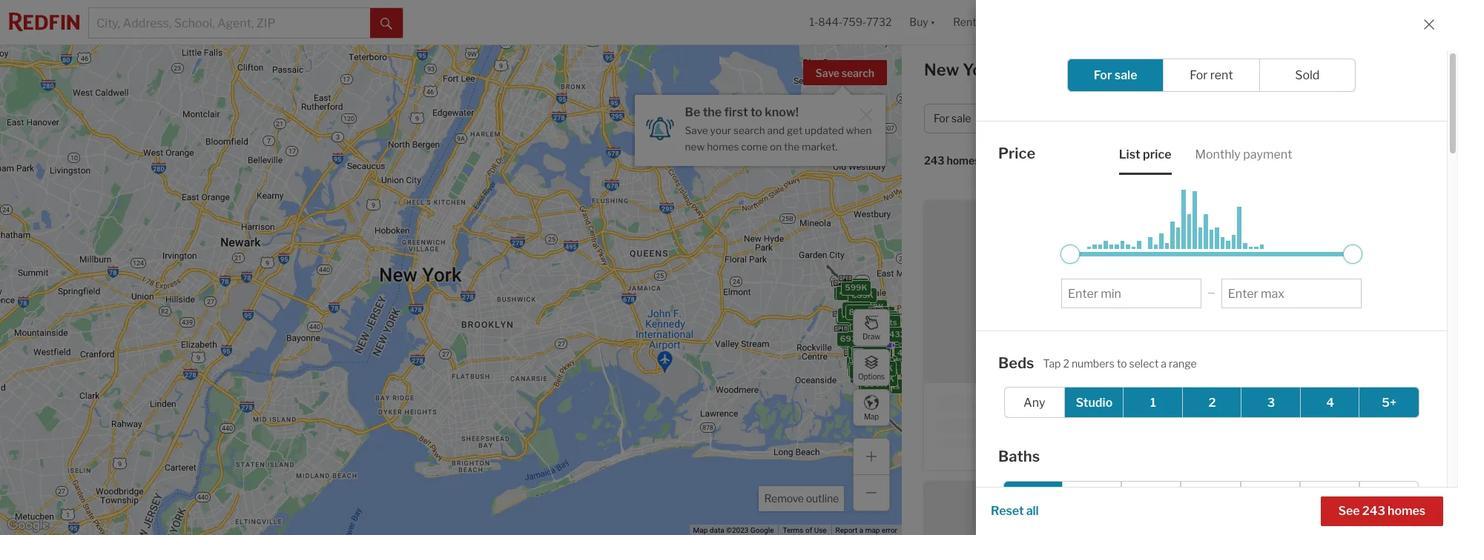 Task type: vqa. For each thing, say whether or not it's contained in the screenshot.
left read
no



Task type: describe. For each thing, give the bounding box(es) containing it.
0 vertical spatial 2 units
[[870, 317, 897, 328]]

remove
[[765, 493, 804, 505]]

1 vertical spatial homes
[[947, 155, 980, 167]]

when
[[846, 125, 872, 137]]

sold
[[1296, 68, 1320, 82]]

1 vertical spatial 650k
[[857, 349, 880, 360]]

4+
[[1383, 490, 1397, 504]]

error
[[882, 527, 898, 535]]

beds
[[999, 354, 1035, 372]]

1 horizontal spatial 799k
[[901, 357, 923, 367]]

730k
[[875, 313, 897, 323]]

1 vertical spatial 599k
[[888, 323, 910, 334]]

4 checkbox
[[1301, 387, 1361, 418]]

see 243 homes button
[[1321, 497, 1444, 527]]

/
[[1222, 112, 1226, 125]]

terms of use link
[[783, 527, 827, 535]]

2 vertical spatial 879k
[[865, 375, 887, 385]]

new
[[925, 60, 960, 79]]

updated
[[805, 125, 844, 137]]

Studio checkbox
[[1064, 387, 1125, 418]]

890k
[[849, 307, 872, 317]]

1.5+ radio
[[1122, 481, 1182, 512]]

410k
[[877, 324, 898, 334]]

430k
[[854, 371, 877, 381]]

195k
[[866, 347, 887, 357]]

0 horizontal spatial a
[[860, 527, 864, 535]]

420k
[[873, 312, 895, 323]]

844-
[[819, 16, 843, 28]]

of
[[806, 527, 813, 535]]

first
[[725, 105, 748, 119]]

598k
[[874, 324, 896, 335]]

569k
[[856, 359, 879, 370]]

search inside the save search button
[[842, 67, 875, 79]]

859k
[[843, 280, 866, 290]]

see 243 homes
[[1339, 505, 1426, 519]]

any for 3+
[[1022, 490, 1045, 504]]

home
[[1084, 112, 1114, 125]]

775k
[[864, 305, 885, 316]]

349k
[[867, 350, 890, 360]]

sort
[[999, 155, 1020, 167]]

560k
[[839, 318, 862, 328]]

0 vertical spatial 243
[[925, 155, 945, 167]]

select
[[1130, 357, 1159, 370]]

329k
[[869, 362, 891, 372]]

monthly
[[1196, 147, 1241, 161]]

know!
[[765, 105, 799, 119]]

be the first to know! dialog
[[635, 86, 886, 166]]

tap
[[1044, 357, 1061, 370]]

175k
[[862, 345, 882, 356]]

map
[[866, 527, 880, 535]]

save search button
[[803, 60, 887, 85]]

243 homes
[[925, 155, 980, 167]]

Any radio
[[1004, 481, 1063, 512]]

Any checkbox
[[1005, 387, 1065, 418]]

be
[[685, 105, 701, 119]]

home type button
[[1075, 104, 1166, 134]]

be the first to know!
[[685, 105, 799, 119]]

Sold checkbox
[[1260, 59, 1356, 92]]

1 vertical spatial 239k
[[860, 339, 882, 349]]

0 vertical spatial 239k
[[850, 290, 872, 301]]

7732
[[867, 16, 892, 28]]

remove outline
[[765, 493, 839, 505]]

2 vertical spatial 599k
[[868, 355, 891, 365]]

list
[[1119, 147, 1141, 161]]

home type
[[1084, 112, 1138, 125]]

map data ©2023 google
[[693, 527, 774, 535]]

list price
[[1119, 147, 1172, 161]]

0 vertical spatial 599k
[[845, 283, 868, 293]]

report
[[836, 527, 858, 535]]

homes inside button
[[1388, 505, 1426, 519]]

sale
[[1118, 60, 1152, 79]]

1+ radio
[[1063, 481, 1122, 512]]

649k
[[859, 368, 882, 378]]

monthly payment element
[[1196, 135, 1293, 175]]

1 vertical spatial 479k
[[872, 374, 893, 384]]

market insights link
[[1273, 48, 1362, 81]]

—
[[1208, 287, 1216, 298]]

600k
[[841, 314, 864, 324]]

615k
[[855, 362, 876, 372]]

1.39m
[[884, 326, 908, 337]]

price button
[[1006, 104, 1069, 134]]

2 vertical spatial 450k
[[865, 377, 888, 387]]

2 vertical spatial 2 units
[[873, 381, 900, 392]]

all filters • 1 button
[[1289, 104, 1384, 134]]

693k
[[841, 333, 863, 344]]

0 vertical spatial 879k
[[854, 318, 876, 328]]

1-844-759-7732 link
[[810, 16, 892, 28]]

insights
[[1317, 65, 1362, 79]]

search inside save your search and get updated when new homes come on the market.
[[734, 125, 765, 137]]

1 horizontal spatial 849k
[[900, 361, 922, 372]]

779k
[[841, 310, 863, 320]]

1 vertical spatial 825k
[[854, 351, 876, 361]]

2.5+ radio
[[1241, 481, 1300, 512]]

address
[[1025, 155, 1066, 167]]

506k
[[870, 325, 893, 335]]

0 vertical spatial 250k
[[868, 357, 890, 368]]

740k
[[850, 358, 872, 368]]

get
[[787, 125, 803, 137]]

For sale checkbox
[[1068, 59, 1164, 92]]

0 horizontal spatial 899k
[[868, 357, 890, 368]]

1 vertical spatial 679k
[[845, 332, 866, 342]]

address button
[[1023, 154, 1078, 168]]

for inside button
[[934, 112, 950, 125]]

new
[[685, 141, 705, 153]]

0 vertical spatial 619k
[[866, 349, 887, 359]]

homes inside save your search and get updated when new homes come on the market.
[[707, 141, 739, 153]]

for for for sale option on the right of page
[[1094, 68, 1113, 82]]

5+
[[1383, 396, 1397, 410]]

studio+
[[1182, 112, 1220, 125]]

sort : address
[[999, 155, 1066, 167]]

0 vertical spatial 650k
[[842, 332, 865, 343]]

710k
[[854, 327, 875, 337]]

300k
[[868, 360, 891, 370]]

the inside save your search and get updated when new homes come on the market.
[[784, 141, 800, 153]]

price
[[1143, 147, 1172, 161]]

1 vertical spatial 589k
[[848, 344, 870, 355]]

save your search and get updated when new homes come on the market.
[[685, 125, 872, 153]]

all filters • 1
[[1316, 112, 1374, 125]]

ba
[[1243, 112, 1255, 125]]

1 vertical spatial 490k
[[872, 373, 895, 384]]

325k
[[866, 353, 888, 364]]

sale inside for sale option
[[1115, 68, 1138, 82]]

to for select
[[1117, 357, 1127, 370]]

1 vertical spatial price
[[999, 145, 1036, 162]]

data
[[710, 527, 725, 535]]

options button
[[853, 349, 890, 387]]



Task type: locate. For each thing, give the bounding box(es) containing it.
2 inside option
[[1209, 396, 1217, 410]]

for rent
[[1190, 68, 1234, 82]]

1 vertical spatial 3
[[1268, 396, 1276, 410]]

save down the 844-
[[816, 67, 840, 79]]

385k
[[864, 308, 886, 319]]

reset all button
[[991, 497, 1039, 527]]

for inside option
[[1190, 68, 1208, 82]]

0 vertical spatial any
[[1024, 396, 1046, 410]]

save inside the save search button
[[816, 67, 840, 79]]

2 vertical spatial homes
[[1388, 505, 1426, 519]]

1 right • in the right top of the page
[[1369, 112, 1374, 125]]

market
[[1273, 65, 1314, 79]]

625k
[[860, 368, 882, 379]]

search up come
[[734, 125, 765, 137]]

0 vertical spatial option group
[[1068, 59, 1356, 92]]

675k
[[876, 362, 898, 373]]

1 horizontal spatial 243
[[1363, 505, 1386, 519]]

3+ radio
[[1300, 481, 1360, 512]]

635k
[[852, 290, 874, 300]]

1
[[1369, 112, 1374, 125], [1151, 396, 1157, 410]]

for sale up home type
[[1094, 68, 1138, 82]]

243 down "4+"
[[1363, 505, 1386, 519]]

1.29m
[[900, 322, 924, 332]]

499k
[[840, 287, 862, 298], [874, 334, 897, 344], [898, 348, 920, 358], [870, 353, 892, 364], [871, 369, 893, 379]]

price inside "price" button
[[1015, 112, 1041, 125]]

option group containing for sale
[[1068, 59, 1356, 92]]

1.65m
[[898, 361, 922, 372]]

0 horizontal spatial for sale
[[934, 112, 972, 125]]

1 vertical spatial 243
[[1363, 505, 1386, 519]]

maximum price slider
[[1344, 244, 1363, 264]]

save for save search
[[816, 67, 840, 79]]

sale up '243 homes'
[[952, 112, 972, 125]]

0 vertical spatial search
[[842, 67, 875, 79]]

0 vertical spatial homes
[[707, 141, 739, 153]]

monthly payment
[[1196, 147, 1293, 161]]

tap 2 numbers to select a range
[[1044, 357, 1197, 370]]

york,
[[963, 60, 1003, 79]]

0 horizontal spatial 1
[[1151, 396, 1157, 410]]

539k
[[872, 368, 895, 379]]

a left the range
[[1161, 357, 1167, 370]]

•
[[1363, 112, 1367, 125]]

580k
[[854, 300, 876, 310]]

1 vertical spatial any
[[1022, 490, 1045, 504]]

879k
[[854, 318, 876, 328], [901, 358, 923, 368], [865, 375, 887, 385]]

for sale inside button
[[934, 112, 972, 125]]

4
[[1327, 396, 1335, 410]]

900k
[[868, 357, 891, 368]]

0 vertical spatial the
[[703, 105, 722, 119]]

479k
[[863, 326, 885, 336], [872, 374, 893, 384]]

0 vertical spatial 849k
[[846, 304, 868, 315]]

185k
[[863, 344, 884, 354]]

any up all
[[1022, 490, 1045, 504]]

243 inside the "see 243 homes" button
[[1363, 505, 1386, 519]]

390k
[[866, 380, 889, 390]]

on
[[770, 141, 782, 153]]

3 inside checkbox
[[1268, 396, 1276, 410]]

0 vertical spatial 679k
[[846, 307, 868, 318]]

0 horizontal spatial map
[[693, 527, 708, 535]]

the
[[703, 105, 722, 119], [784, 141, 800, 153]]

the right on
[[784, 141, 800, 153]]

search down the 759-
[[842, 67, 875, 79]]

for left rent
[[1190, 68, 1208, 82]]

239k
[[850, 290, 872, 301], [860, 339, 882, 349]]

sale right "for"
[[1115, 68, 1138, 82]]

0 vertical spatial 479k
[[863, 326, 885, 336]]

sale inside for sale button
[[952, 112, 972, 125]]

a
[[1161, 357, 1167, 370], [860, 527, 864, 535]]

come
[[742, 141, 768, 153]]

save inside save your search and get updated when new homes come on the market.
[[685, 125, 708, 137]]

studio+ / 0+ ba button
[[1172, 104, 1283, 134]]

for inside option
[[1094, 68, 1113, 82]]

610k
[[866, 324, 887, 334]]

1 horizontal spatial map
[[864, 412, 879, 421]]

for up '243 homes'
[[934, 112, 950, 125]]

0 vertical spatial 530k
[[862, 302, 884, 312]]

map region
[[0, 0, 993, 536]]

google image
[[4, 516, 53, 536]]

1 vertical spatial 879k
[[901, 358, 923, 368]]

for left sale on the right top of the page
[[1094, 68, 1113, 82]]

1 vertical spatial 849k
[[900, 361, 922, 372]]

490k
[[866, 333, 888, 343], [872, 373, 895, 384]]

Enter min text field
[[1068, 287, 1196, 301]]

0 horizontal spatial search
[[734, 125, 765, 137]]

studio+ / 0+ ba
[[1182, 112, 1255, 125]]

3 for 3
[[1268, 396, 1276, 410]]

homes down your
[[707, 141, 739, 153]]

719k
[[843, 335, 863, 345]]

0 horizontal spatial for
[[934, 112, 950, 125]]

1 horizontal spatial sale
[[1115, 68, 1138, 82]]

homes
[[1034, 60, 1089, 79]]

1 vertical spatial 619k
[[875, 363, 896, 373]]

1 horizontal spatial search
[[842, 67, 875, 79]]

619k
[[866, 349, 887, 359], [875, 363, 896, 373]]

:
[[1020, 155, 1023, 167]]

0 vertical spatial map
[[864, 412, 879, 421]]

2 horizontal spatial for
[[1190, 68, 1208, 82]]

1 vertical spatial 530k
[[871, 363, 893, 374]]

search
[[842, 67, 875, 79], [734, 125, 765, 137]]

save for save your search and get updated when new homes come on the market.
[[685, 125, 708, 137]]

1 horizontal spatial 589k
[[885, 322, 907, 333]]

1 vertical spatial map
[[693, 527, 708, 535]]

©2023
[[726, 527, 749, 535]]

2 checkbox
[[1183, 387, 1243, 418]]

3 units
[[859, 342, 887, 353]]

map for map
[[864, 412, 879, 421]]

any down the tap
[[1024, 396, 1046, 410]]

for
[[1094, 68, 1113, 82], [1190, 68, 1208, 82], [934, 112, 950, 125]]

640k
[[851, 328, 874, 338]]

0 horizontal spatial 243
[[925, 155, 945, 167]]

1 vertical spatial 1
[[1151, 396, 1157, 410]]

1 vertical spatial for sale
[[934, 112, 972, 125]]

0 vertical spatial 1
[[1369, 112, 1374, 125]]

homes
[[707, 141, 739, 153], [947, 155, 980, 167], [1388, 505, 1426, 519]]

to for know!
[[751, 105, 763, 119]]

map left data
[[693, 527, 708, 535]]

1 vertical spatial sale
[[952, 112, 972, 125]]

1 vertical spatial 450k
[[864, 365, 887, 375]]

0 horizontal spatial save
[[685, 125, 708, 137]]

0 vertical spatial 589k
[[885, 322, 907, 333]]

0 vertical spatial to
[[751, 105, 763, 119]]

1 horizontal spatial the
[[784, 141, 800, 153]]

0 horizontal spatial to
[[751, 105, 763, 119]]

660k
[[845, 335, 868, 345]]

3 for 3 units
[[859, 342, 864, 353]]

outline
[[806, 493, 839, 505]]

3 checkbox
[[1242, 387, 1302, 418]]

1 vertical spatial 250k
[[865, 379, 887, 389]]

530k
[[862, 302, 884, 312], [871, 363, 893, 374]]

1-
[[810, 16, 819, 28]]

200k
[[853, 366, 876, 377]]

2 horizontal spatial homes
[[1388, 505, 1426, 519]]

0 vertical spatial save
[[816, 67, 840, 79]]

filters
[[1332, 112, 1361, 125]]

785k
[[845, 337, 867, 347]]

to left "select"
[[1117, 357, 1127, 370]]

1 vertical spatial save
[[685, 125, 708, 137]]

0 vertical spatial a
[[1161, 357, 1167, 370]]

1 horizontal spatial to
[[1117, 357, 1127, 370]]

0 horizontal spatial sale
[[952, 112, 972, 125]]

a left map
[[860, 527, 864, 535]]

439k
[[866, 329, 888, 339]]

Enter max text field
[[1229, 287, 1356, 301]]

1 vertical spatial option group
[[1005, 387, 1420, 418]]

1 vertical spatial the
[[784, 141, 800, 153]]

1 vertical spatial a
[[860, 527, 864, 535]]

3 inside map region
[[859, 342, 864, 353]]

0 vertical spatial for sale
[[1094, 68, 1138, 82]]

For rent checkbox
[[1164, 59, 1260, 92]]

160k
[[861, 348, 883, 358]]

0 horizontal spatial 849k
[[846, 304, 868, 315]]

for sale button
[[925, 104, 1000, 134]]

1 horizontal spatial 899k
[[904, 365, 926, 375]]

2+ radio
[[1182, 481, 1241, 512]]

0 vertical spatial price
[[1015, 112, 1041, 125]]

679k
[[846, 307, 868, 318], [845, 332, 866, 342]]

1 vertical spatial search
[[734, 125, 765, 137]]

2
[[870, 317, 875, 328], [859, 339, 864, 349], [1064, 357, 1070, 370], [873, 381, 878, 392], [1209, 396, 1217, 410]]

to
[[751, 105, 763, 119], [1117, 357, 1127, 370]]

165k
[[860, 336, 881, 347]]

720k
[[852, 345, 873, 356]]

0 horizontal spatial homes
[[707, 141, 739, 153]]

0 vertical spatial 825k
[[890, 332, 913, 342]]

243 down for sale button
[[925, 155, 945, 167]]

save up new
[[685, 125, 708, 137]]

0 horizontal spatial 3
[[859, 342, 864, 353]]

999k
[[866, 359, 888, 370]]

save search
[[816, 67, 875, 79]]

2.29m
[[863, 379, 888, 389]]

option group
[[1068, 59, 1356, 92], [1005, 387, 1420, 418], [1004, 481, 1419, 512]]

type
[[1116, 112, 1138, 125]]

for sale inside option
[[1094, 68, 1138, 82]]

payment
[[1244, 147, 1293, 161]]

reset
[[991, 505, 1024, 519]]

any for 4
[[1024, 396, 1046, 410]]

700k
[[859, 361, 882, 372], [875, 364, 897, 374]]

0 vertical spatial sale
[[1115, 68, 1138, 82]]

1 horizontal spatial 1
[[1369, 112, 1374, 125]]

map down 390k
[[864, 412, 879, 421]]

studio
[[1076, 396, 1113, 410]]

4+ radio
[[1360, 481, 1419, 512]]

985k
[[864, 349, 886, 359]]

and
[[768, 125, 785, 137]]

1 horizontal spatial homes
[[947, 155, 980, 167]]

835k
[[886, 318, 909, 328]]

remove studio+ / 0+ ba image
[[1263, 114, 1272, 123]]

1 horizontal spatial 825k
[[890, 332, 913, 342]]

for sale
[[1094, 68, 1138, 82], [934, 112, 972, 125]]

list price element
[[1119, 135, 1172, 175]]

homes down "4+"
[[1388, 505, 1426, 519]]

map inside map button
[[864, 412, 879, 421]]

0 horizontal spatial 799k
[[876, 364, 898, 374]]

reset all
[[991, 505, 1039, 519]]

5+ checkbox
[[1360, 387, 1420, 418]]

draw button
[[853, 309, 890, 347]]

to inside dialog
[[751, 105, 763, 119]]

to right first
[[751, 105, 763, 119]]

0 horizontal spatial 825k
[[854, 351, 876, 361]]

the right be
[[703, 105, 722, 119]]

for for for rent option
[[1190, 68, 1208, 82]]

your
[[711, 125, 732, 137]]

2 vertical spatial option group
[[1004, 481, 1419, 512]]

1 down "select"
[[1151, 396, 1157, 410]]

1 horizontal spatial save
[[816, 67, 840, 79]]

numbers
[[1072, 357, 1115, 370]]

map
[[864, 412, 879, 421], [693, 527, 708, 535]]

3+
[[1323, 490, 1337, 504]]

1 horizontal spatial a
[[1161, 357, 1167, 370]]

1 checkbox
[[1123, 387, 1184, 418]]

1 horizontal spatial 3
[[1268, 396, 1276, 410]]

map for map data ©2023 google
[[693, 527, 708, 535]]

470k
[[860, 364, 882, 374]]

any inside option
[[1022, 490, 1045, 504]]

0 vertical spatial 490k
[[866, 333, 888, 343]]

homes down for sale button
[[947, 155, 980, 167]]

462k
[[866, 322, 888, 332]]

minimum price slider
[[1061, 244, 1080, 264]]

submit search image
[[381, 18, 393, 29]]

1 vertical spatial 2 units
[[859, 339, 886, 349]]

new york, ny homes for sale
[[925, 60, 1152, 79]]

1 inside "all filters • 1" button
[[1369, 112, 1374, 125]]

0 horizontal spatial the
[[703, 105, 722, 119]]

0 vertical spatial 450k
[[870, 323, 893, 333]]

sale
[[1115, 68, 1138, 82], [952, 112, 972, 125]]

for sale up '243 homes'
[[934, 112, 972, 125]]

0 horizontal spatial 589k
[[848, 344, 870, 355]]

1 inside "1" option
[[1151, 396, 1157, 410]]

any inside checkbox
[[1024, 396, 1046, 410]]

1 horizontal spatial for sale
[[1094, 68, 1138, 82]]

432k
[[890, 329, 912, 340]]



